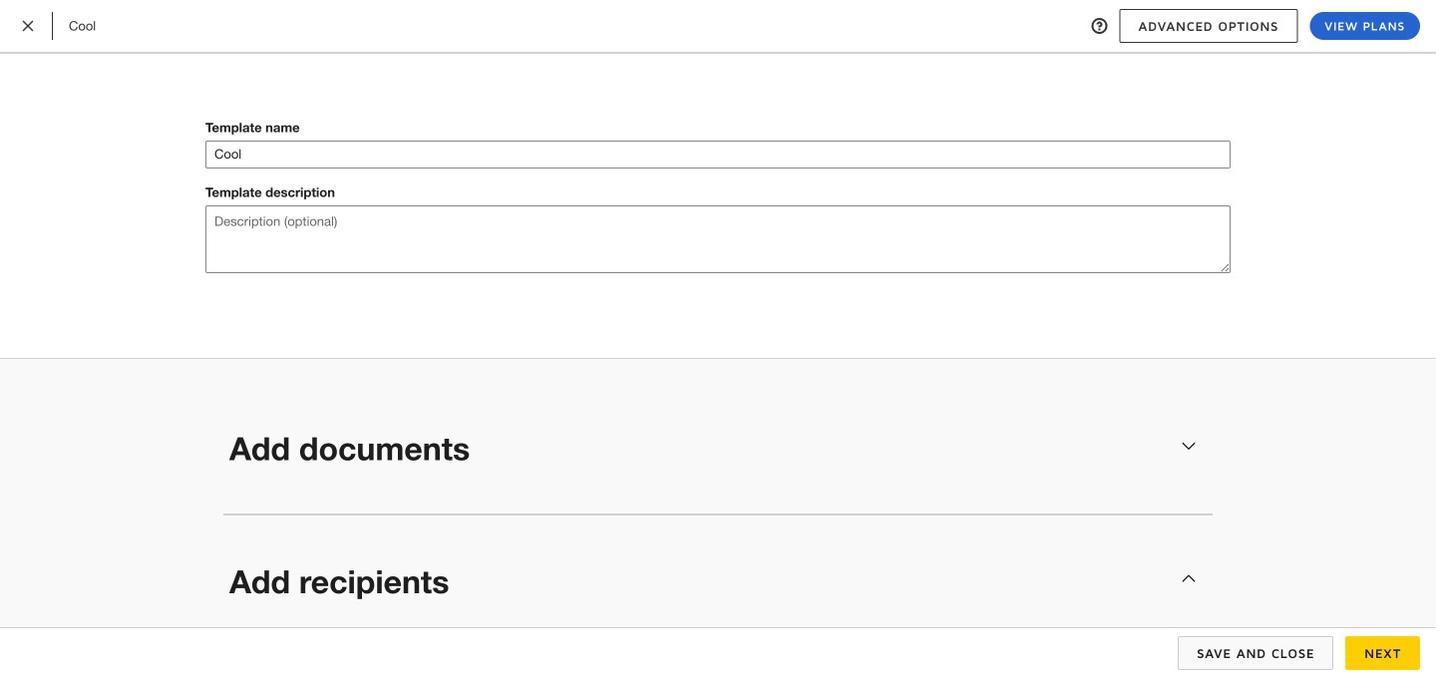 Task type: vqa. For each thing, say whether or not it's contained in the screenshot.
Upload or change your profile image
no



Task type: locate. For each thing, give the bounding box(es) containing it.
Template name text field
[[206, 142, 1230, 168]]

Description (optional) text field
[[205, 205, 1231, 273]]



